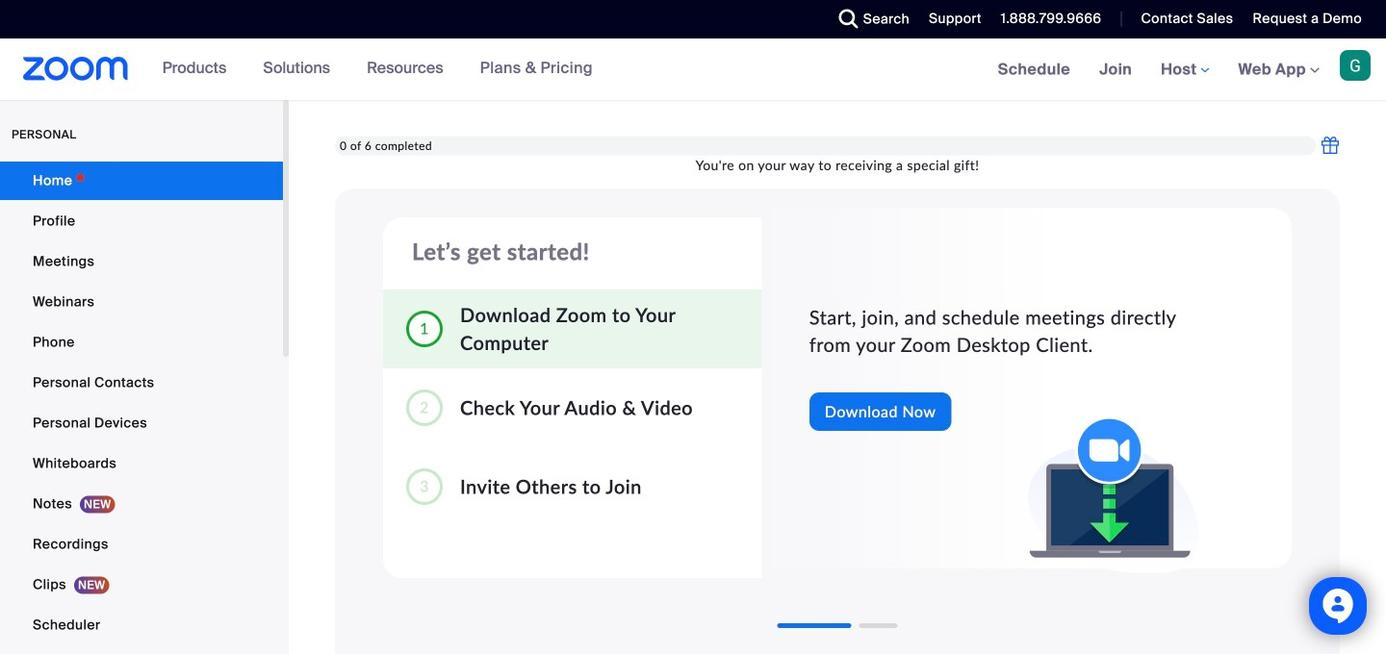 Task type: vqa. For each thing, say whether or not it's contained in the screenshot.
Personal Menu menu
yes



Task type: locate. For each thing, give the bounding box(es) containing it.
banner
[[0, 39, 1387, 102]]



Task type: describe. For each thing, give the bounding box(es) containing it.
meetings navigation
[[984, 39, 1387, 102]]

profile picture image
[[1341, 50, 1372, 81]]

product information navigation
[[148, 39, 608, 100]]

zoom logo image
[[23, 57, 129, 81]]

personal menu menu
[[0, 162, 283, 655]]



